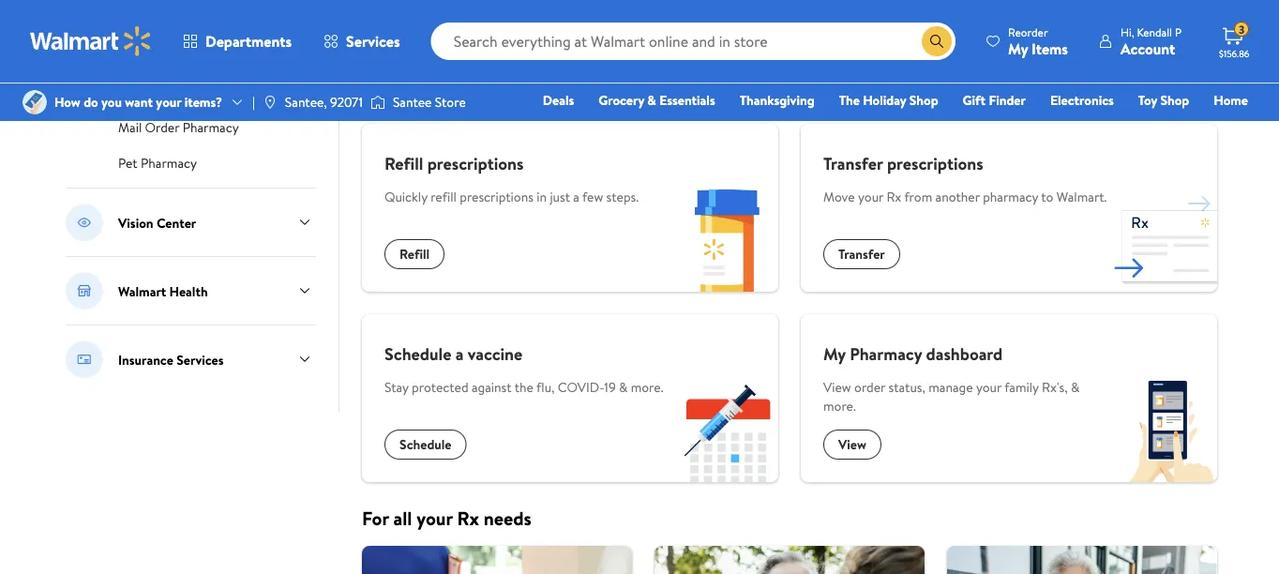 Task type: vqa. For each thing, say whether or not it's contained in the screenshot.
'-' inside You save $4.00 LEGO Creator 3 in 1 Exotic Parrot Building Toy Set, Transforms to 3 Different Animal Figures - from Colorful Parrot, to Swimming Fish, to Cute Frog, Creative Toys for Kids Ages 7 and Up, 31136
no



Task type: locate. For each thing, give the bounding box(es) containing it.
Search search field
[[431, 23, 956, 60]]

schedule inside the schedule now button
[[1083, 1, 1142, 22]]

& inside grocery & essentials link
[[648, 91, 657, 109]]

0 horizontal spatial covid-
[[118, 83, 165, 101]]

rx left needs
[[457, 505, 479, 531]]

items
[[1032, 38, 1068, 59]]

2 list item from the left
[[644, 546, 936, 574]]

0 horizontal spatial a
[[456, 342, 464, 365]]

your left family
[[976, 378, 1002, 396]]

0 horizontal spatial shop
[[910, 91, 939, 109]]

store
[[435, 93, 466, 111]]

one
[[1105, 117, 1133, 136]]

services inside popup button
[[346, 31, 400, 52]]

services right insurance
[[177, 350, 224, 368]]

walmart.
[[1057, 188, 1107, 206]]

0 horizontal spatial  image
[[23, 90, 47, 114]]

covid- down test
[[118, 83, 165, 101]]

19
[[165, 83, 176, 101], [605, 378, 616, 396]]

& right test
[[144, 62, 153, 80]]

1 list item from the left
[[351, 546, 644, 574]]

view button
[[824, 430, 882, 460]]

1 horizontal spatial you
[[504, 79, 533, 105]]

Walmart Site-Wide search field
[[431, 23, 956, 60]]

a right just
[[573, 188, 580, 206]]

0 vertical spatial view
[[824, 378, 852, 396]]

for all your rx needs
[[362, 505, 532, 531]]

view left order
[[824, 378, 852, 396]]

how for how do you want your items?
[[54, 93, 80, 111]]

for
[[362, 505, 389, 531]]

1 horizontal spatial rx
[[887, 188, 902, 206]]

your up order
[[156, 93, 181, 111]]

how left do
[[54, 93, 80, 111]]

1 horizontal spatial covid-
[[558, 378, 605, 396]]

covid- right flu, in the bottom left of the page
[[558, 378, 605, 396]]

more.
[[631, 378, 664, 396], [824, 396, 856, 415]]

0 horizontal spatial rx
[[457, 505, 479, 531]]

1 vertical spatial 19
[[605, 378, 616, 396]]

0 vertical spatial covid-
[[118, 83, 165, 101]]

19 inside test & treat: strep throat, flu & covid-19
[[165, 83, 176, 101]]

few
[[583, 188, 603, 206]]

your
[[156, 93, 181, 111], [858, 188, 884, 206], [976, 378, 1002, 396], [417, 505, 453, 531]]

0 vertical spatial schedule
[[1083, 1, 1142, 22]]

all
[[394, 505, 412, 531]]

just
[[550, 188, 570, 206]]

refill for refill prescriptions
[[385, 152, 423, 175]]

home fashion
[[965, 91, 1249, 136]]

mail order pharmacy
[[118, 118, 239, 136]]

the holiday shop link
[[831, 90, 947, 110]]

2 shop from the left
[[1161, 91, 1190, 109]]

vision
[[118, 213, 153, 231]]

schedule up the hi,
[[1083, 1, 1142, 22]]

0 horizontal spatial my
[[824, 342, 846, 365]]

walmart
[[118, 282, 166, 300]]

services up 92071 at the top left
[[346, 31, 400, 52]]

1 shop from the left
[[910, 91, 939, 109]]

shop inside toy shop link
[[1161, 91, 1190, 109]]

refill up quickly
[[385, 152, 423, 175]]

walmart health image
[[66, 272, 103, 310]]

view
[[824, 378, 852, 396], [839, 435, 867, 454]]

pharmacy
[[172, 26, 229, 45], [183, 118, 239, 136], [141, 154, 197, 172], [850, 342, 922, 365]]

 image
[[370, 93, 385, 112]]

transfer for transfer
[[839, 245, 885, 263]]

you right help
[[504, 79, 533, 105]]

refill
[[431, 188, 457, 206]]

toy shop link
[[1130, 90, 1198, 110]]

in
[[537, 188, 547, 206]]

how left can
[[362, 79, 399, 105]]

refill prescriptions
[[385, 152, 524, 175]]

prescriptions up 'from'
[[887, 152, 984, 175]]

 image right |
[[263, 95, 278, 110]]

schedule a vaccine
[[385, 342, 523, 365]]

1 vertical spatial schedule
[[385, 342, 452, 365]]

prescriptions up "refill" at left
[[427, 152, 524, 175]]

santee store
[[393, 93, 466, 111]]

schedule up stay
[[385, 342, 452, 365]]

stay protected against the flu, covid-19 & more.
[[385, 378, 664, 396]]

view for view
[[839, 435, 867, 454]]

grocery & essentials
[[599, 91, 716, 109]]

today?
[[538, 79, 593, 105]]

shop inside the holiday shop link
[[910, 91, 939, 109]]

1 horizontal spatial shop
[[1161, 91, 1190, 109]]

rx
[[887, 188, 902, 206], [457, 505, 479, 531]]

schedule now
[[1083, 1, 1173, 22]]

schedule button
[[385, 430, 467, 460]]

$156.86
[[1220, 47, 1250, 60]]

departments button
[[167, 19, 308, 64]]

home
[[1214, 91, 1249, 109]]

pharmacy up strep at left
[[172, 26, 229, 45]]

0 vertical spatial a
[[573, 188, 580, 206]]

hi, kendall p account
[[1121, 24, 1182, 59]]

to
[[1042, 188, 1054, 206]]

my left items
[[1009, 38, 1028, 59]]

0 vertical spatial services
[[346, 31, 400, 52]]

1 vertical spatial view
[[839, 435, 867, 454]]

list item
[[351, 546, 644, 574], [644, 546, 936, 574], [936, 546, 1229, 574]]

view inside button
[[839, 435, 867, 454]]

insurance services
[[118, 350, 224, 368]]

fashion link
[[956, 116, 1017, 136]]

family
[[1005, 378, 1039, 396]]

vision center
[[118, 213, 196, 231]]

0 vertical spatial 19
[[165, 83, 176, 101]]

 image
[[23, 90, 47, 114], [263, 95, 278, 110]]

0 horizontal spatial 19
[[165, 83, 176, 101]]

1 vertical spatial covid-
[[558, 378, 605, 396]]

pharmacy for specialty pharmacy
[[172, 26, 229, 45]]

1 vertical spatial services
[[177, 350, 224, 368]]

1 horizontal spatial a
[[573, 188, 580, 206]]

1 horizontal spatial my
[[1009, 38, 1028, 59]]

1 horizontal spatial how
[[362, 79, 399, 105]]

2 vertical spatial schedule
[[400, 435, 452, 454]]

refill inside button
[[400, 245, 430, 263]]

1 horizontal spatial more.
[[824, 396, 856, 415]]

view down order
[[839, 435, 867, 454]]

covid-
[[118, 83, 165, 101], [558, 378, 605, 396]]

prescriptions for refill prescriptions
[[427, 152, 524, 175]]

1 vertical spatial rx
[[457, 505, 479, 531]]

& right rx's,
[[1071, 378, 1080, 396]]

one debit link
[[1096, 116, 1177, 136]]

1 vertical spatial transfer
[[839, 245, 885, 263]]

more. for my pharmacy dashboard
[[824, 396, 856, 415]]

shop
[[910, 91, 939, 109], [1161, 91, 1190, 109]]

refill prescriptions. quickly refill medications in just a few steps. refill. image
[[675, 189, 779, 292]]

test & treat: strep throat, flu & covid-19 link
[[118, 60, 297, 101]]

shop right toy
[[1161, 91, 1190, 109]]

transfer inside button
[[839, 245, 885, 263]]

pharmacy down order
[[141, 154, 197, 172]]

protected
[[412, 378, 469, 396]]

19 right flu, in the bottom left of the page
[[605, 378, 616, 396]]

dashboard
[[926, 342, 1003, 365]]

services
[[346, 31, 400, 52], [177, 350, 224, 368]]

shop right holiday
[[910, 91, 939, 109]]

my pharmacy dashboard. view order status, manage your family rx's and more. view. image
[[1115, 379, 1218, 482]]

a
[[573, 188, 580, 206], [456, 342, 464, 365]]

transfer for transfer prescriptions
[[824, 152, 883, 175]]

schedule down protected
[[400, 435, 452, 454]]

you right do
[[101, 93, 122, 111]]

more. inside view order status, manage your family rx's, & more.
[[824, 396, 856, 415]]

0 vertical spatial transfer
[[824, 152, 883, 175]]

list
[[351, 546, 1229, 574]]

1 vertical spatial my
[[824, 342, 846, 365]]

view inside view order status, manage your family rx's, & more.
[[824, 378, 852, 396]]

refill down quickly
[[400, 245, 430, 263]]

flu,
[[537, 378, 555, 396]]

rx left 'from'
[[887, 188, 902, 206]]

test & treat: strep throat, flu & covid-19
[[118, 62, 297, 101]]

test
[[118, 62, 141, 80]]

1 horizontal spatial services
[[346, 31, 400, 52]]

registry
[[1033, 117, 1080, 136]]

a left vaccine at bottom
[[456, 342, 464, 365]]

1 vertical spatial a
[[456, 342, 464, 365]]

19 down treat:
[[165, 83, 176, 101]]

0 horizontal spatial how
[[54, 93, 80, 111]]

status,
[[889, 378, 926, 396]]

how for how can we help you today?
[[362, 79, 399, 105]]

your right move at the right of page
[[858, 188, 884, 206]]

0 vertical spatial refill
[[385, 152, 423, 175]]

pharmacy up order
[[850, 342, 922, 365]]

vaccine
[[468, 342, 523, 365]]

my up view button
[[824, 342, 846, 365]]

more. for schedule a vaccine
[[631, 378, 664, 396]]

p
[[1175, 24, 1182, 40]]

0 vertical spatial my
[[1009, 38, 1028, 59]]

covid- inside test & treat: strep throat, flu & covid-19
[[118, 83, 165, 101]]

how
[[362, 79, 399, 105], [54, 93, 80, 111]]

services button
[[308, 19, 416, 64]]

grocery & essentials link
[[590, 90, 724, 110]]

move
[[824, 188, 855, 206]]

you
[[504, 79, 533, 105], [101, 93, 122, 111]]

1 horizontal spatial  image
[[263, 95, 278, 110]]

order
[[145, 118, 179, 136]]

kendall
[[1137, 24, 1173, 40]]

0 horizontal spatial more.
[[631, 378, 664, 396]]

 image left do
[[23, 90, 47, 114]]

one debit
[[1105, 117, 1168, 136]]

items?
[[185, 93, 222, 111]]

1 vertical spatial refill
[[400, 245, 430, 263]]

more. left schedule a vaccine. stay protected against the flu, covid-19 and more. schedule. image
[[631, 378, 664, 396]]

 image for santee, 92071
[[263, 95, 278, 110]]

deals link
[[535, 90, 583, 110]]

prescriptions
[[427, 152, 524, 175], [887, 152, 984, 175], [460, 188, 534, 206]]

& right grocery in the top of the page
[[648, 91, 657, 109]]

schedule for a
[[385, 342, 452, 365]]

throat,
[[224, 62, 265, 80]]

transfer up move at the right of page
[[824, 152, 883, 175]]

more. up view button
[[824, 396, 856, 415]]

pet
[[118, 154, 138, 172]]

transfer down move at the right of page
[[839, 245, 885, 263]]



Task type: describe. For each thing, give the bounding box(es) containing it.
schedule a vaccine. stay protected against the flu, covid-19 and more. schedule. image
[[675, 379, 779, 482]]

search icon image
[[930, 34, 945, 49]]

fashion
[[965, 117, 1008, 136]]

0 horizontal spatial services
[[177, 350, 224, 368]]

center
[[157, 213, 196, 231]]

flu
[[268, 62, 285, 80]]

your inside view order status, manage your family rx's, & more.
[[976, 378, 1002, 396]]

registry link
[[1024, 116, 1089, 136]]

specialty pharmacy link
[[118, 24, 229, 45]]

can
[[404, 79, 432, 105]]

needs
[[484, 505, 532, 531]]

help
[[464, 79, 500, 105]]

walmart health
[[118, 282, 208, 300]]

92071
[[330, 93, 363, 111]]

holiday
[[863, 91, 907, 109]]

& inside view order status, manage your family rx's, & more.
[[1071, 378, 1080, 396]]

specialty pharmacy
[[118, 26, 229, 45]]

santee
[[393, 93, 432, 111]]

transfer prescriptions
[[824, 152, 984, 175]]

|
[[252, 93, 255, 111]]

thanksgiving
[[740, 91, 815, 109]]

mail
[[118, 118, 142, 136]]

another
[[936, 188, 980, 206]]

deals
[[543, 91, 574, 109]]

prescriptions left in
[[460, 188, 534, 206]]

we
[[437, 79, 460, 105]]

mail order pharmacy link
[[118, 116, 239, 137]]

how can we help you today?
[[362, 79, 593, 105]]

schedule for now
[[1083, 1, 1142, 22]]

 image for how do you want your items?
[[23, 90, 47, 114]]

santee, 92071
[[285, 93, 363, 111]]

pharmacy for pet pharmacy
[[141, 154, 197, 172]]

gift finder
[[963, 91, 1026, 109]]

the
[[515, 378, 534, 396]]

against
[[472, 378, 512, 396]]

transfer button
[[824, 239, 900, 269]]

move your rx from another pharmacy to walmart.
[[824, 188, 1107, 206]]

reorder my items
[[1009, 24, 1068, 59]]

how do you want your items?
[[54, 93, 222, 111]]

thanksgiving link
[[731, 90, 823, 110]]

reorder
[[1009, 24, 1048, 40]]

refill button
[[385, 239, 445, 269]]

debit
[[1136, 117, 1168, 136]]

& right flu, in the bottom left of the page
[[619, 378, 628, 396]]

view for view order status, manage your family rx's, & more.
[[824, 378, 852, 396]]

santee,
[[285, 93, 327, 111]]

now
[[1146, 1, 1173, 22]]

toy shop
[[1139, 91, 1190, 109]]

view order status, manage your family rx's, & more.
[[824, 378, 1080, 415]]

account
[[1121, 38, 1176, 59]]

electronics
[[1051, 91, 1114, 109]]

essentials
[[660, 91, 716, 109]]

0 horizontal spatial you
[[101, 93, 122, 111]]

specialty
[[118, 26, 169, 45]]

strep
[[191, 62, 222, 80]]

gift
[[963, 91, 986, 109]]

prescriptions for transfer prescriptions
[[887, 152, 984, 175]]

gift finder link
[[955, 90, 1035, 110]]

0 vertical spatial rx
[[887, 188, 902, 206]]

schedule now button
[[1060, 0, 1195, 30]]

the holiday shop
[[839, 91, 939, 109]]

insurance
[[118, 350, 173, 368]]

walmart+
[[1193, 117, 1249, 136]]

schedule inside schedule 'button'
[[400, 435, 452, 454]]

walmart+ link
[[1184, 116, 1257, 136]]

quickly refill prescriptions in just a few steps.
[[385, 188, 639, 206]]

& right "flu"
[[288, 62, 297, 80]]

my inside reorder my items
[[1009, 38, 1028, 59]]

home link
[[1206, 90, 1257, 110]]

departments
[[205, 31, 292, 52]]

my pharmacy dashboard
[[824, 342, 1003, 365]]

your right all
[[417, 505, 453, 531]]

order
[[855, 378, 886, 396]]

pharmacy for my pharmacy dashboard
[[850, 342, 922, 365]]

1 horizontal spatial 19
[[605, 378, 616, 396]]

3
[[1239, 21, 1245, 37]]

walmart image
[[30, 26, 152, 56]]

walmart insurance services image
[[66, 341, 103, 378]]

pet pharmacy link
[[118, 152, 197, 173]]

from
[[905, 188, 933, 206]]

refill for refill
[[400, 245, 430, 263]]

transfer prescriptions. move your rx from another pharmacy to walmart. transfer. image
[[1115, 189, 1218, 292]]

treat:
[[156, 62, 188, 80]]

toy
[[1139, 91, 1158, 109]]

pharmacy down the items?
[[183, 118, 239, 136]]

want
[[125, 93, 153, 111]]

3 list item from the left
[[936, 546, 1229, 574]]

do
[[84, 93, 98, 111]]

vision center image
[[66, 204, 103, 241]]



